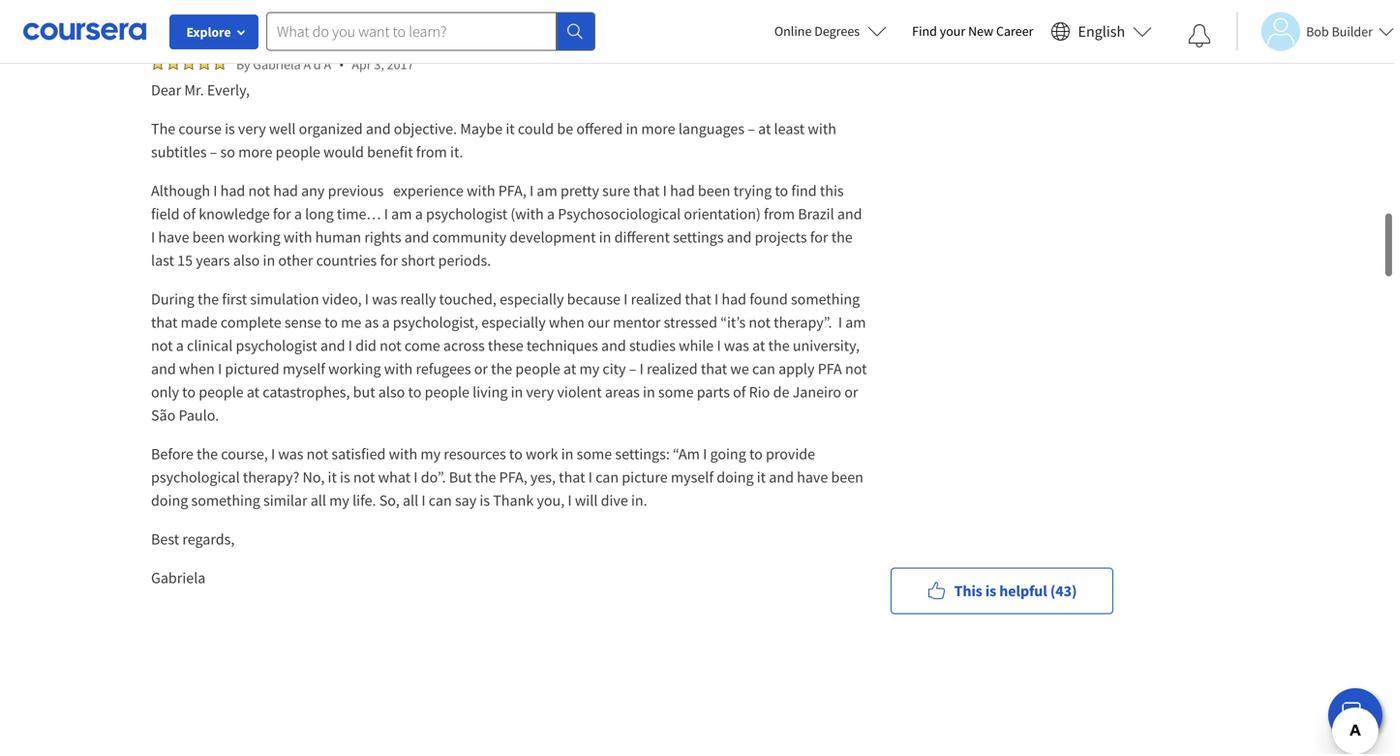 Task type: describe. For each thing, give the bounding box(es) containing it.
before the course, i was not satisfied with my resources to work in some settings: "am i going to provide psychological therapy? no, it is not what i do". but the pfa, yes, that i can picture myself doing it and have been doing something similar all my life. so, all i can say is thank you, i will dive in.
[[151, 444, 867, 510]]

but
[[449, 468, 472, 487]]

de
[[773, 382, 790, 402]]

i down studies
[[640, 359, 644, 379]]

i up university,
[[838, 313, 842, 332]]

janeiro
[[793, 382, 841, 402]]

catastrophes,
[[263, 382, 350, 402]]

1 vertical spatial for
[[810, 228, 828, 247]]

of inside during the first simulation video, i was really touched, especially because i realized that i had found something that made complete sense to me as a psychologist, especially when our mentor stressed "it's not therapy".  i am not a clinical psychologist and i did not come across these techniques and studies while i was at the university, and when i pictured myself working with refugees or the people at my city – i realized that we can apply pfa not only to people at catastrophes, but also to people living in very violent areas in some parts of rio de janeiro or são paulo.
[[733, 382, 746, 402]]

areas
[[605, 382, 640, 402]]

not down found
[[749, 313, 771, 332]]

projects
[[755, 228, 807, 247]]

0 horizontal spatial doing
[[151, 491, 188, 510]]

our
[[588, 313, 610, 332]]

because
[[567, 290, 621, 309]]

online degrees
[[774, 22, 860, 40]]

to right going
[[749, 444, 763, 464]]

to inside although i had not had any previous   experience with pfa, i am pretty sure that i had been trying to find this field of knowledge for a long time… i am a psychologist (with a psychosociological orientation) from brazil and i have been working with human rights and community development in different settings and projects for the last 15 years also in other countries for short periods.
[[775, 181, 788, 200]]

i down do". at the bottom of the page
[[422, 491, 426, 510]]

1 filled star image from the left
[[167, 56, 180, 70]]

to down refugees
[[408, 382, 422, 402]]

and up only
[[151, 359, 176, 379]]

similar
[[263, 491, 307, 510]]

it inside the course is very well organized and objective. maybe it could be offered in more languages – at least with subtitles – so more people would benefit from it.
[[506, 119, 515, 138]]

0 vertical spatial realized
[[631, 290, 682, 309]]

with inside before the course, i was not satisfied with my resources to work in some settings: "am i going to provide psychological therapy? no, it is not what i do". but the pfa, yes, that i can picture myself doing it and have been doing something similar all my life. so, all i can say is thank you, i will dive in.
[[389, 444, 417, 464]]

thank
[[493, 491, 534, 510]]

2 filled star image from the left
[[182, 56, 196, 70]]

years
[[196, 251, 230, 270]]

to left me
[[324, 313, 338, 332]]

i up (with
[[530, 181, 534, 200]]

at up rio
[[752, 336, 765, 355]]

knowledge
[[199, 204, 270, 224]]

3,
[[374, 56, 384, 73]]

am inside during the first simulation video, i was really touched, especially because i realized that i had found something that made complete sense to me as a psychologist, especially when our mentor stressed "it's not therapy".  i am not a clinical psychologist and i did not come across these techniques and studies while i was at the university, and when i pictured myself working with refugees or the people at my city – i realized that we can apply pfa not only to people at catastrophes, but also to people living in very violent areas in some parts of rio de janeiro or são paulo.
[[846, 313, 866, 332]]

pictured
[[225, 359, 279, 379]]

that up parts
[[701, 359, 727, 379]]

across
[[443, 336, 485, 355]]

we
[[730, 359, 749, 379]]

something inside during the first simulation video, i was really touched, especially because i realized that i had found something that made complete sense to me as a psychologist, especially when our mentor stressed "it's not therapy".  i am not a clinical psychologist and i did not come across these techniques and studies while i was at the university, and when i pictured myself working with refugees or the people at my city – i realized that we can apply pfa not only to people at catastrophes, but also to people living in very violent areas in some parts of rio de janeiro or são paulo.
[[791, 290, 860, 309]]

any
[[301, 181, 325, 200]]

psychologist inside although i had not had any previous   experience with pfa, i am pretty sure that i had been trying to find this field of knowledge for a long time… i am a psychologist (with a psychosociological orientation) from brazil and i have been working with human rights and community development in different settings and projects for the last 15 years also in other countries for short periods.
[[426, 204, 508, 224]]

been for find
[[192, 228, 225, 247]]

that up stressed
[[685, 290, 711, 309]]

the down these
[[491, 359, 512, 379]]

explore
[[186, 23, 231, 41]]

provide
[[766, 444, 815, 464]]

3 filled star image from the left
[[213, 56, 227, 70]]

the right but
[[475, 468, 496, 487]]

yes,
[[531, 468, 556, 487]]

very inside during the first simulation video, i was really touched, especially because i realized that i had found something that made complete sense to me as a psychologist, especially when our mentor stressed "it's not therapy".  i am not a clinical psychologist and i did not come across these techniques and studies while i was at the university, and when i pictured myself working with refugees or the people at my city – i realized that we can apply pfa not only to people at catastrophes, but also to people living in very violent areas in some parts of rio de janeiro or são paulo.
[[526, 382, 554, 402]]

1 vertical spatial realized
[[647, 359, 698, 379]]

2 horizontal spatial –
[[748, 119, 755, 138]]

1 vertical spatial especially
[[481, 313, 546, 332]]

so,
[[379, 491, 400, 510]]

builder
[[1332, 23, 1373, 40]]

been for psychological
[[831, 468, 864, 487]]

stressed
[[664, 313, 717, 332]]

not up only
[[151, 336, 173, 355]]

coursera image
[[23, 16, 146, 47]]

pfa, inside although i had not had any previous   experience with pfa, i am pretty sure that i had been trying to find this field of knowledge for a long time… i am a psychologist (with a psychosociological orientation) from brazil and i have been working with human rights and community development in different settings and projects for the last 15 years also in other countries for short periods.
[[498, 181, 527, 200]]

something inside before the course, i was not satisfied with my resources to work in some settings: "am i going to provide psychological therapy? no, it is not what i do". but the pfa, yes, that i can picture myself doing it and have been doing something similar all my life. so, all i can say is thank you, i will dive in.
[[191, 491, 260, 510]]

bob
[[1306, 23, 1329, 40]]

i right sure
[[663, 181, 667, 200]]

people up paulo.
[[199, 382, 244, 402]]

new
[[968, 22, 994, 40]]

i up therapy?
[[271, 444, 275, 464]]

some inside before the course, i was not satisfied with my resources to work in some settings: "am i going to provide psychological therapy? no, it is not what i do". but the pfa, yes, that i can picture myself doing it and have been doing something similar all my life. so, all i can say is thank you, i will dive in.
[[577, 444, 612, 464]]

complete
[[221, 313, 281, 332]]

0 horizontal spatial gabriela
[[151, 568, 212, 588]]

people down refugees
[[425, 382, 470, 402]]

2 vertical spatial my
[[329, 491, 349, 510]]

different
[[614, 228, 670, 247]]

find
[[912, 22, 937, 40]]

with up community
[[467, 181, 495, 200]]

come
[[405, 336, 440, 355]]

first
[[222, 290, 247, 309]]

from inside the course is very well organized and objective. maybe it could be offered in more languages – at least with subtitles – so more people would benefit from it.
[[416, 142, 447, 162]]

simulation
[[250, 290, 319, 309]]

gabriela inside "by gabriela a d a • apr 3, 2017"
[[253, 56, 301, 73]]

trying
[[734, 181, 772, 200]]

2 a from the left
[[324, 56, 331, 73]]

dear mr. everly,
[[151, 80, 253, 100]]

so
[[220, 142, 235, 162]]

will
[[575, 491, 598, 510]]

in left other
[[263, 251, 275, 270]]

course
[[179, 119, 222, 138]]

dive
[[601, 491, 628, 510]]

this is helpful (43) button
[[891, 568, 1114, 614]]

that inside before the course, i was not satisfied with my resources to work in some settings: "am i going to provide psychological therapy? no, it is not what i do". but the pfa, yes, that i can picture myself doing it and have been doing something similar all my life. so, all i can say is thank you, i will dive in.
[[559, 468, 585, 487]]

online
[[774, 22, 812, 40]]

before
[[151, 444, 194, 464]]

find your new career
[[912, 22, 1034, 40]]

people down techniques
[[516, 359, 560, 379]]

also inside during the first simulation video, i was really touched, especially because i realized that i had found something that made complete sense to me as a psychologist, especially when our mentor stressed "it's not therapy".  i am not a clinical psychologist and i did not come across these techniques and studies while i was at the university, and when i pictured myself working with refugees or the people at my city – i realized that we can apply pfa not only to people at catastrophes, but also to people living in very violent areas in some parts of rio de janeiro or são paulo.
[[378, 382, 405, 402]]

i up stressed
[[715, 290, 719, 309]]

touched,
[[439, 290, 497, 309]]

to right only
[[182, 382, 196, 402]]

you,
[[537, 491, 565, 510]]

human
[[315, 228, 361, 247]]

working inside although i had not had any previous   experience with pfa, i am pretty sure that i had been trying to find this field of knowledge for a long time… i am a psychologist (with a psychosociological orientation) from brazil and i have been working with human rights and community development in different settings and projects for the last 15 years also in other countries for short periods.
[[228, 228, 281, 247]]

is down the 'satisfied'
[[340, 468, 350, 487]]

a left clinical
[[176, 336, 184, 355]]

1 vertical spatial can
[[596, 468, 619, 487]]

refugees
[[416, 359, 471, 379]]

and down me
[[320, 336, 345, 355]]

course,
[[221, 444, 268, 464]]

2 all from the left
[[403, 491, 418, 510]]

video,
[[322, 290, 362, 309]]

at down pictured
[[247, 382, 260, 402]]

that down during
[[151, 313, 178, 332]]

apply
[[779, 359, 815, 379]]

not inside although i had not had any previous   experience with pfa, i am pretty sure that i had been trying to find this field of knowledge for a long time… i am a psychologist (with a psychosociological orientation) from brazil and i have been working with human rights and community development in different settings and projects for the last 15 years also in other countries for short periods.
[[248, 181, 270, 200]]

community
[[432, 228, 506, 247]]

last
[[151, 251, 174, 270]]

although
[[151, 181, 210, 200]]

picture
[[622, 468, 668, 487]]

myself inside before the course, i was not satisfied with my resources to work in some settings: "am i going to provide psychological therapy? no, it is not what i do". but the pfa, yes, that i can picture myself doing it and have been doing something similar all my life. so, all i can say is thank you, i will dive in.
[[671, 468, 714, 487]]

1 horizontal spatial more
[[641, 119, 675, 138]]

could
[[518, 119, 554, 138]]

i up "knowledge"
[[213, 181, 217, 200]]

also inside although i had not had any previous   experience with pfa, i am pretty sure that i had been trying to find this field of knowledge for a long time… i am a psychologist (with a psychosociological orientation) from brazil and i have been working with human rights and community development in different settings and projects for the last 15 years also in other countries for short periods.
[[233, 251, 260, 270]]

in inside the course is very well organized and objective. maybe it could be offered in more languages – at least with subtitles – so more people would benefit from it.
[[626, 119, 638, 138]]

although i had not had any previous   experience with pfa, i am pretty sure that i had been trying to find this field of knowledge for a long time… i am a psychologist (with a psychosociological orientation) from brazil and i have been working with human rights and community development in different settings and projects for the last 15 years also in other countries for short periods.
[[151, 181, 865, 270]]

at down techniques
[[564, 359, 576, 379]]

2 filled star image from the left
[[198, 56, 211, 70]]

online degrees button
[[759, 10, 903, 52]]

1 horizontal spatial for
[[380, 251, 398, 270]]

some inside during the first simulation video, i was really touched, especially because i realized that i had found something that made complete sense to me as a psychologist, especially when our mentor stressed "it's not therapy".  i am not a clinical psychologist and i did not come across these techniques and studies while i was at the university, and when i pictured myself working with refugees or the people at my city – i realized that we can apply pfa not only to people at catastrophes, but also to people living in very violent areas in some parts of rio de janeiro or são paulo.
[[658, 382, 694, 402]]

0 vertical spatial was
[[372, 290, 397, 309]]

i up last
[[151, 228, 155, 247]]

15
[[177, 251, 193, 270]]

not right the pfa
[[845, 359, 867, 379]]

with inside during the first simulation video, i was really touched, especially because i realized that i had found something that made complete sense to me as a psychologist, especially when our mentor stressed "it's not therapy".  i am not a clinical psychologist and i did not come across these techniques and studies while i was at the university, and when i pictured myself working with refugees or the people at my city – i realized that we can apply pfa not only to people at catastrophes, but also to people living in very violent areas in some parts of rio de janeiro or são paulo.
[[384, 359, 413, 379]]

only
[[151, 382, 179, 402]]

that inside although i had not had any previous   experience with pfa, i am pretty sure that i had been trying to find this field of knowledge for a long time… i am a psychologist (with a psychosociological orientation) from brazil and i have been working with human rights and community development in different settings and projects for the last 15 years also in other countries for short periods.
[[633, 181, 660, 200]]

resources
[[444, 444, 506, 464]]

2 horizontal spatial it
[[757, 468, 766, 487]]

"am
[[673, 444, 700, 464]]

other
[[278, 251, 313, 270]]

violent
[[557, 382, 602, 402]]

and up city
[[601, 336, 626, 355]]

people inside the course is very well organized and objective. maybe it could be offered in more languages – at least with subtitles – so more people would benefit from it.
[[276, 142, 320, 162]]

and down orientation)
[[727, 228, 752, 247]]

living
[[473, 382, 508, 402]]

least
[[774, 119, 805, 138]]

found
[[750, 290, 788, 309]]

going
[[710, 444, 746, 464]]

as
[[365, 313, 379, 332]]

is inside the course is very well organized and objective. maybe it could be offered in more languages – at least with subtitles – so more people would benefit from it.
[[225, 119, 235, 138]]

what
[[378, 468, 411, 487]]

the inside although i had not had any previous   experience with pfa, i am pretty sure that i had been trying to find this field of knowledge for a long time… i am a psychologist (with a psychosociological orientation) from brazil and i have been working with human rights and community development in different settings and projects for the last 15 years also in other countries for short periods.
[[831, 228, 853, 247]]

helpful
[[1000, 581, 1047, 601]]

offered
[[576, 119, 623, 138]]

0 vertical spatial for
[[273, 204, 291, 224]]

0 horizontal spatial more
[[238, 142, 272, 162]]

dear
[[151, 80, 181, 100]]

had up "knowledge"
[[220, 181, 245, 200]]

1 vertical spatial when
[[179, 359, 215, 379]]

is right 'say'
[[480, 491, 490, 510]]

a down experience
[[415, 204, 423, 224]]

i left do". at the bottom of the page
[[414, 468, 418, 487]]

0 vertical spatial especially
[[500, 290, 564, 309]]

sure
[[602, 181, 630, 200]]



Task type: vqa. For each thing, say whether or not it's contained in the screenshot.
is
yes



Task type: locate. For each thing, give the bounding box(es) containing it.
people
[[276, 142, 320, 162], [516, 359, 560, 379], [199, 382, 244, 402], [425, 382, 470, 402]]

1 vertical spatial been
[[192, 228, 225, 247]]

can up rio
[[752, 359, 776, 379]]

a right as
[[382, 313, 390, 332]]

have for i
[[158, 228, 189, 247]]

pfa
[[818, 359, 842, 379]]

all right the "so,"
[[403, 491, 418, 510]]

everly,
[[207, 80, 250, 100]]

1 vertical spatial also
[[378, 382, 405, 402]]

0 horizontal spatial from
[[416, 142, 447, 162]]

pfa, up thank
[[499, 468, 527, 487]]

and down this
[[837, 204, 862, 224]]

chat with us image
[[1340, 700, 1371, 731]]

myself down "am
[[671, 468, 714, 487]]

my left city
[[579, 359, 600, 379]]

0 vertical spatial something
[[791, 290, 860, 309]]

more right so
[[238, 142, 272, 162]]

or up living
[[474, 359, 488, 379]]

have inside although i had not had any previous   experience with pfa, i am pretty sure that i had been trying to find this field of knowledge for a long time… i am a psychologist (with a psychosociological orientation) from brazil and i have been working with human rights and community development in different settings and projects for the last 15 years also in other countries for short periods.
[[158, 228, 189, 247]]

0 vertical spatial pfa,
[[498, 181, 527, 200]]

1 horizontal spatial filled star image
[[198, 56, 211, 70]]

the down brazil
[[831, 228, 853, 247]]

more left languages
[[641, 119, 675, 138]]

say
[[455, 491, 477, 510]]

it left could at the left of page
[[506, 119, 515, 138]]

rio
[[749, 382, 770, 402]]

filled star image
[[151, 56, 165, 70], [198, 56, 211, 70]]

0 vertical spatial been
[[698, 181, 730, 200]]

to left work
[[509, 444, 523, 464]]

i right "while"
[[717, 336, 721, 355]]

bob builder button
[[1237, 12, 1394, 51]]

i up as
[[365, 290, 369, 309]]

psychologist inside during the first simulation video, i was really touched, especially because i realized that i had found something that made complete sense to me as a psychologist, especially when our mentor stressed "it's not therapy".  i am not a clinical psychologist and i did not come across these techniques and studies while i was at the university, and when i pictured myself working with refugees or the people at my city – i realized that we can apply pfa not only to people at catastrophes, but also to people living in very violent areas in some parts of rio de janeiro or são paulo.
[[236, 336, 317, 355]]

0 horizontal spatial something
[[191, 491, 260, 510]]

not right did
[[380, 336, 402, 355]]

the up made on the left top of page
[[198, 290, 219, 309]]

benefit
[[367, 142, 413, 162]]

is inside button
[[986, 581, 997, 601]]

d
[[314, 56, 321, 73]]

0 horizontal spatial some
[[577, 444, 612, 464]]

2 horizontal spatial my
[[579, 359, 600, 379]]

i up mentor
[[624, 290, 628, 309]]

1 vertical spatial am
[[391, 204, 412, 224]]

from up projects
[[764, 204, 795, 224]]

0 horizontal spatial also
[[233, 251, 260, 270]]

not
[[248, 181, 270, 200], [749, 313, 771, 332], [151, 336, 173, 355], [380, 336, 402, 355], [845, 359, 867, 379], [307, 444, 328, 464], [353, 468, 375, 487]]

0 vertical spatial have
[[158, 228, 189, 247]]

that up will
[[559, 468, 585, 487]]

0 vertical spatial from
[[416, 142, 447, 162]]

very inside the course is very well organized and objective. maybe it could be offered in more languages – at least with subtitles – so more people would benefit from it.
[[238, 119, 266, 138]]

a
[[304, 56, 311, 73], [324, 56, 331, 73]]

filled star image up 'dear mr. everly,'
[[198, 56, 211, 70]]

in inside before the course, i was not satisfied with my resources to work in some settings: "am i going to provide psychological therapy? no, it is not what i do". but the pfa, yes, that i can picture myself doing it and have been doing something similar all my life. so, all i can say is thank you, i will dive in.
[[561, 444, 574, 464]]

1 vertical spatial my
[[421, 444, 441, 464]]

1 horizontal spatial am
[[537, 181, 557, 200]]

it down the provide
[[757, 468, 766, 487]]

career
[[996, 22, 1034, 40]]

with down come
[[384, 359, 413, 379]]

apr
[[352, 56, 371, 73]]

i up rights
[[384, 204, 388, 224]]

this
[[954, 581, 983, 601]]

my inside during the first simulation video, i was really touched, especially because i realized that i had found something that made complete sense to me as a psychologist, especially when our mentor stressed "it's not therapy".  i am not a clinical psychologist and i did not come across these techniques and studies while i was at the university, and when i pictured myself working with refugees or the people at my city – i realized that we can apply pfa not only to people at catastrophes, but also to people living in very violent areas in some parts of rio de janeiro or são paulo.
[[579, 359, 600, 379]]

from down objective. on the top left of the page
[[416, 142, 447, 162]]

all down no,
[[311, 491, 326, 510]]

1 vertical spatial have
[[797, 468, 828, 487]]

0 horizontal spatial can
[[429, 491, 452, 510]]

and up benefit
[[366, 119, 391, 138]]

did
[[356, 336, 377, 355]]

psychologist up community
[[426, 204, 508, 224]]

find your new career link
[[903, 19, 1043, 44]]

city
[[603, 359, 626, 379]]

1 horizontal spatial some
[[658, 382, 694, 402]]

1 vertical spatial some
[[577, 444, 612, 464]]

organized
[[299, 119, 363, 138]]

also right years
[[233, 251, 260, 270]]

brazil
[[798, 204, 834, 224]]

1 horizontal spatial also
[[378, 382, 405, 402]]

0 vertical spatial psychologist
[[426, 204, 508, 224]]

1 horizontal spatial my
[[421, 444, 441, 464]]

the up the apply
[[768, 336, 790, 355]]

something down "psychological"
[[191, 491, 260, 510]]

can up dive
[[596, 468, 619, 487]]

had inside during the first simulation video, i was really touched, especially because i realized that i had found something that made complete sense to me as a psychologist, especially when our mentor stressed "it's not therapy".  i am not a clinical psychologist and i did not come across these techniques and studies while i was at the university, and when i pictured myself working with refugees or the people at my city – i realized that we can apply pfa not only to people at catastrophes, but also to people living in very violent areas in some parts of rio de janeiro or são paulo.
[[722, 290, 747, 309]]

previous
[[328, 181, 384, 200]]

(43)
[[1050, 581, 1077, 601]]

1 horizontal spatial myself
[[671, 468, 714, 487]]

in.
[[631, 491, 647, 510]]

1 vertical spatial was
[[724, 336, 749, 355]]

doing down "psychological"
[[151, 491, 188, 510]]

experience
[[393, 181, 464, 200]]

0 horizontal spatial when
[[179, 359, 215, 379]]

pfa, inside before the course, i was not satisfied with my resources to work in some settings: "am i going to provide psychological therapy? no, it is not what i do". but the pfa, yes, that i can picture myself doing it and have been doing something similar all my life. so, all i can say is thank you, i will dive in.
[[499, 468, 527, 487]]

am up rights
[[391, 204, 412, 224]]

had left any
[[273, 181, 298, 200]]

countries
[[316, 251, 377, 270]]

this is helpful (43)
[[954, 581, 1077, 601]]

a left the d
[[304, 56, 311, 73]]

psychologist
[[426, 204, 508, 224], [236, 336, 317, 355]]

the up "psychological"
[[197, 444, 218, 464]]

not up "knowledge"
[[248, 181, 270, 200]]

i down clinical
[[218, 359, 222, 379]]

settings
[[673, 228, 724, 247]]

1 all from the left
[[311, 491, 326, 510]]

2 vertical spatial am
[[846, 313, 866, 332]]

1 horizontal spatial or
[[845, 382, 858, 402]]

techniques
[[527, 336, 598, 355]]

during the first simulation video, i was really touched, especially because i realized that i had found something that made complete sense to me as a psychologist, especially when our mentor stressed "it's not therapy".  i am not a clinical psychologist and i did not come across these techniques and studies while i was at the university, and when i pictured myself working with refugees or the people at my city – i realized that we can apply pfa not only to people at catastrophes, but also to people living in very violent areas in some parts of rio de janeiro or são paulo.
[[151, 290, 870, 425]]

something up therapy".
[[791, 290, 860, 309]]

1 horizontal spatial all
[[403, 491, 418, 510]]

0 vertical spatial doing
[[717, 468, 754, 487]]

0 horizontal spatial of
[[183, 204, 196, 224]]

objective.
[[394, 119, 457, 138]]

languages
[[679, 119, 745, 138]]

very left well
[[238, 119, 266, 138]]

with right least at the top right of page
[[808, 119, 837, 138]]

doing down going
[[717, 468, 754, 487]]

english
[[1078, 22, 1125, 41]]

from inside although i had not had any previous   experience with pfa, i am pretty sure that i had been trying to find this field of knowledge for a long time… i am a psychologist (with a psychosociological orientation) from brazil and i have been working with human rights and community development in different settings and projects for the last 15 years also in other countries for short periods.
[[764, 204, 795, 224]]

2 vertical spatial can
[[429, 491, 452, 510]]

when down clinical
[[179, 359, 215, 379]]

0 horizontal spatial have
[[158, 228, 189, 247]]

a left long
[[294, 204, 302, 224]]

0 horizontal spatial for
[[273, 204, 291, 224]]

filled star image
[[167, 56, 180, 70], [182, 56, 196, 70], [213, 56, 227, 70]]

0 horizontal spatial was
[[278, 444, 304, 464]]

it
[[506, 119, 515, 138], [328, 468, 337, 487], [757, 468, 766, 487]]

1 vertical spatial very
[[526, 382, 554, 402]]

at
[[758, 119, 771, 138], [752, 336, 765, 355], [564, 359, 576, 379], [247, 382, 260, 402]]

and up short
[[404, 228, 429, 247]]

working down "knowledge"
[[228, 228, 281, 247]]

1 horizontal spatial from
[[764, 204, 795, 224]]

development
[[510, 228, 596, 247]]

2 vertical spatial for
[[380, 251, 398, 270]]

2 horizontal spatial was
[[724, 336, 749, 355]]

been up years
[[192, 228, 225, 247]]

well
[[269, 119, 296, 138]]

have inside before the course, i was not satisfied with my resources to work in some settings: "am i going to provide psychological therapy? no, it is not what i do". but the pfa, yes, that i can picture myself doing it and have been doing something similar all my life. so, all i can say is thank you, i will dive in.
[[797, 468, 828, 487]]

short
[[401, 251, 435, 270]]

maybe
[[460, 119, 503, 138]]

0 vertical spatial can
[[752, 359, 776, 379]]

filled star image up mr.
[[182, 56, 196, 70]]

None search field
[[266, 12, 595, 51]]

be
[[557, 119, 573, 138]]

0 vertical spatial gabriela
[[253, 56, 301, 73]]

0 vertical spatial am
[[537, 181, 557, 200]]

sense
[[285, 313, 321, 332]]

do".
[[421, 468, 446, 487]]

some
[[658, 382, 694, 402], [577, 444, 612, 464]]

been down janeiro
[[831, 468, 864, 487]]

1 vertical spatial working
[[328, 359, 381, 379]]

been inside before the course, i was not satisfied with my resources to work in some settings: "am i going to provide psychological therapy? no, it is not what i do". but the pfa, yes, that i can picture myself doing it and have been doing something similar all my life. so, all i can say is thank you, i will dive in.
[[831, 468, 864, 487]]

is right 'this' in the right bottom of the page
[[986, 581, 997, 601]]

very left violent
[[526, 382, 554, 402]]

not up life.
[[353, 468, 375, 487]]

for
[[273, 204, 291, 224], [810, 228, 828, 247], [380, 251, 398, 270]]

1 vertical spatial more
[[238, 142, 272, 162]]

in right work
[[561, 444, 574, 464]]

1 vertical spatial of
[[733, 382, 746, 402]]

parts
[[697, 382, 730, 402]]

for left long
[[273, 204, 291, 224]]

– left so
[[210, 142, 217, 162]]

1 a from the left
[[304, 56, 311, 73]]

0 vertical spatial my
[[579, 359, 600, 379]]

1 filled star image from the left
[[151, 56, 165, 70]]

0 horizontal spatial working
[[228, 228, 281, 247]]

in down psychosociological
[[599, 228, 611, 247]]

0 horizontal spatial or
[[474, 359, 488, 379]]

1 horizontal spatial psychologist
[[426, 204, 508, 224]]

university,
[[793, 336, 860, 355]]

0 vertical spatial myself
[[283, 359, 325, 379]]

2 vertical spatial –
[[629, 359, 637, 379]]

and
[[366, 119, 391, 138], [837, 204, 862, 224], [404, 228, 429, 247], [727, 228, 752, 247], [320, 336, 345, 355], [601, 336, 626, 355], [151, 359, 176, 379], [769, 468, 794, 487]]

field
[[151, 204, 180, 224]]

0 vertical spatial of
[[183, 204, 196, 224]]

i left did
[[348, 336, 352, 355]]

2 horizontal spatial am
[[846, 313, 866, 332]]

some left parts
[[658, 382, 694, 402]]

2 horizontal spatial filled star image
[[213, 56, 227, 70]]

i left will
[[568, 491, 572, 510]]

studies
[[629, 336, 676, 355]]

was inside before the course, i was not satisfied with my resources to work in some settings: "am i going to provide psychological therapy? no, it is not what i do". but the pfa, yes, that i can picture myself doing it and have been doing something similar all my life. so, all i can say is thank you, i will dive in.
[[278, 444, 304, 464]]

pretty
[[561, 181, 599, 200]]

been
[[698, 181, 730, 200], [192, 228, 225, 247], [831, 468, 864, 487]]

1 horizontal spatial was
[[372, 290, 397, 309]]

0 vertical spatial working
[[228, 228, 281, 247]]

that
[[633, 181, 660, 200], [685, 290, 711, 309], [151, 313, 178, 332], [701, 359, 727, 379], [559, 468, 585, 487]]

What do you want to learn? text field
[[266, 12, 557, 51]]

show notifications image
[[1188, 24, 1212, 47]]

0 vertical spatial or
[[474, 359, 488, 379]]

0 horizontal spatial psychologist
[[236, 336, 317, 355]]

the
[[831, 228, 853, 247], [198, 290, 219, 309], [768, 336, 790, 355], [491, 359, 512, 379], [197, 444, 218, 464], [475, 468, 496, 487]]

this
[[820, 181, 844, 200]]

2 vertical spatial was
[[278, 444, 304, 464]]

best
[[151, 530, 179, 549]]

of right field at the top left of the page
[[183, 204, 196, 224]]

1 horizontal spatial have
[[797, 468, 828, 487]]

when up techniques
[[549, 313, 585, 332]]

and inside the course is very well organized and objective. maybe it could be offered in more languages – at least with subtitles – so more people would benefit from it.
[[366, 119, 391, 138]]

a up the development
[[547, 204, 555, 224]]

in right living
[[511, 382, 523, 402]]

– inside during the first simulation video, i was really touched, especially because i realized that i had found something that made complete sense to me as a psychologist, especially when our mentor stressed "it's not therapy".  i am not a clinical psychologist and i did not come across these techniques and studies while i was at the university, and when i pictured myself working with refugees or the people at my city – i realized that we can apply pfa not only to people at catastrophes, but also to people living in very violent areas in some parts of rio de janeiro or são paulo.
[[629, 359, 637, 379]]

had up '"it's'
[[722, 290, 747, 309]]

settings:
[[615, 444, 670, 464]]

2 horizontal spatial been
[[831, 468, 864, 487]]

working inside during the first simulation video, i was really touched, especially because i realized that i had found something that made complete sense to me as a psychologist, especially when our mentor stressed "it's not therapy".  i am not a clinical psychologist and i did not come across these techniques and studies while i was at the university, and when i pictured myself working with refugees or the people at my city – i realized that we can apply pfa not only to people at catastrophes, but also to people living in very violent areas in some parts of rio de janeiro or são paulo.
[[328, 359, 381, 379]]

0 horizontal spatial –
[[210, 142, 217, 162]]

that right sure
[[633, 181, 660, 200]]

no,
[[303, 468, 325, 487]]

0 horizontal spatial it
[[328, 468, 337, 487]]

0 vertical spatial when
[[549, 313, 585, 332]]

more
[[641, 119, 675, 138], [238, 142, 272, 162]]

therapy".
[[774, 313, 832, 332]]

0 horizontal spatial am
[[391, 204, 412, 224]]

with up other
[[284, 228, 312, 247]]

doing
[[717, 468, 754, 487], [151, 491, 188, 510]]

psychological
[[151, 468, 240, 487]]

1 horizontal spatial can
[[596, 468, 619, 487]]

the course is very well organized and objective. maybe it could be offered in more languages – at least with subtitles – so more people would benefit from it.
[[151, 119, 840, 162]]

0 vertical spatial very
[[238, 119, 266, 138]]

had up orientation)
[[670, 181, 695, 200]]

of left rio
[[733, 382, 746, 402]]

myself inside during the first simulation video, i was really touched, especially because i realized that i had found something that made complete sense to me as a psychologist, especially when our mentor stressed "it's not therapy".  i am not a clinical psychologist and i did not come across these techniques and studies while i was at the university, and when i pictured myself working with refugees or the people at my city – i realized that we can apply pfa not only to people at catastrophes, but also to people living in very violent areas in some parts of rio de janeiro or são paulo.
[[283, 359, 325, 379]]

working up "but" at bottom
[[328, 359, 381, 379]]

1 vertical spatial doing
[[151, 491, 188, 510]]

1 horizontal spatial it
[[506, 119, 515, 138]]

people down well
[[276, 142, 320, 162]]

0 horizontal spatial myself
[[283, 359, 325, 379]]

1 vertical spatial –
[[210, 142, 217, 162]]

in right areas
[[643, 382, 655, 402]]

was up therapy?
[[278, 444, 304, 464]]

with
[[808, 119, 837, 138], [467, 181, 495, 200], [284, 228, 312, 247], [384, 359, 413, 379], [389, 444, 417, 464]]

of inside although i had not had any previous   experience with pfa, i am pretty sure that i had been trying to find this field of knowledge for a long time… i am a psychologist (with a psychosociological orientation) from brazil and i have been working with human rights and community development in different settings and projects for the last 15 years also in other countries for short periods.
[[183, 204, 196, 224]]

1 vertical spatial pfa,
[[499, 468, 527, 487]]

have
[[158, 228, 189, 247], [797, 468, 828, 487]]

to left find
[[775, 181, 788, 200]]

0 vertical spatial more
[[641, 119, 675, 138]]

psychosociological
[[558, 204, 681, 224]]

can
[[752, 359, 776, 379], [596, 468, 619, 487], [429, 491, 452, 510]]

my left life.
[[329, 491, 349, 510]]

0 horizontal spatial been
[[192, 228, 225, 247]]

2 horizontal spatial can
[[752, 359, 776, 379]]

with inside the course is very well organized and objective. maybe it could be offered in more languages – at least with subtitles – so more people would benefit from it.
[[808, 119, 837, 138]]

filled star image left by
[[213, 56, 227, 70]]

1 horizontal spatial –
[[629, 359, 637, 379]]

1 horizontal spatial gabriela
[[253, 56, 301, 73]]

0 horizontal spatial all
[[311, 491, 326, 510]]

have for and
[[797, 468, 828, 487]]

english button
[[1043, 0, 1160, 63]]

rights
[[364, 228, 401, 247]]

my up do". at the bottom of the page
[[421, 444, 441, 464]]

can inside during the first simulation video, i was really touched, especially because i realized that i had found something that made complete sense to me as a psychologist, especially when our mentor stressed "it's not therapy".  i am not a clinical psychologist and i did not come across these techniques and studies while i was at the university, and when i pictured myself working with refugees or the people at my city – i realized that we can apply pfa not only to people at catastrophes, but also to people living in very violent areas in some parts of rio de janeiro or são paulo.
[[752, 359, 776, 379]]

1 horizontal spatial filled star image
[[182, 56, 196, 70]]

– right city
[[629, 359, 637, 379]]

1 vertical spatial something
[[191, 491, 260, 510]]

explore button
[[169, 15, 259, 49]]

at inside the course is very well organized and objective. maybe it could be offered in more languages – at least with subtitles – so more people would benefit from it.
[[758, 119, 771, 138]]

for down rights
[[380, 251, 398, 270]]

can down do". at the bottom of the page
[[429, 491, 452, 510]]

by gabriela a d a • apr 3, 2017
[[236, 55, 414, 74]]

not up no,
[[307, 444, 328, 464]]

0 horizontal spatial filled star image
[[167, 56, 180, 70]]

i
[[213, 181, 217, 200], [530, 181, 534, 200], [663, 181, 667, 200], [384, 204, 388, 224], [151, 228, 155, 247], [365, 290, 369, 309], [624, 290, 628, 309], [715, 290, 719, 309], [838, 313, 842, 332], [348, 336, 352, 355], [717, 336, 721, 355], [218, 359, 222, 379], [640, 359, 644, 379], [271, 444, 275, 464], [703, 444, 707, 464], [414, 468, 418, 487], [588, 468, 593, 487], [422, 491, 426, 510], [568, 491, 572, 510]]

it right no,
[[328, 468, 337, 487]]

and inside before the course, i was not satisfied with my resources to work in some settings: "am i going to provide psychological therapy? no, it is not what i do". but the pfa, yes, that i can picture myself doing it and have been doing something similar all my life. so, all i can say is thank you, i will dive in.
[[769, 468, 794, 487]]

mentor
[[613, 313, 661, 332]]

1 horizontal spatial when
[[549, 313, 585, 332]]

a right the d
[[324, 56, 331, 73]]

i up will
[[588, 468, 593, 487]]

1 horizontal spatial of
[[733, 382, 746, 402]]

1 horizontal spatial been
[[698, 181, 730, 200]]

all
[[311, 491, 326, 510], [403, 491, 418, 510]]

0 horizontal spatial very
[[238, 119, 266, 138]]

filled star image up dear
[[167, 56, 180, 70]]

2 vertical spatial been
[[831, 468, 864, 487]]

would
[[324, 142, 364, 162]]

i right "am
[[703, 444, 707, 464]]

therapy?
[[243, 468, 299, 487]]

1 horizontal spatial a
[[324, 56, 331, 73]]

0 horizontal spatial a
[[304, 56, 311, 73]]

am up (with
[[537, 181, 557, 200]]



